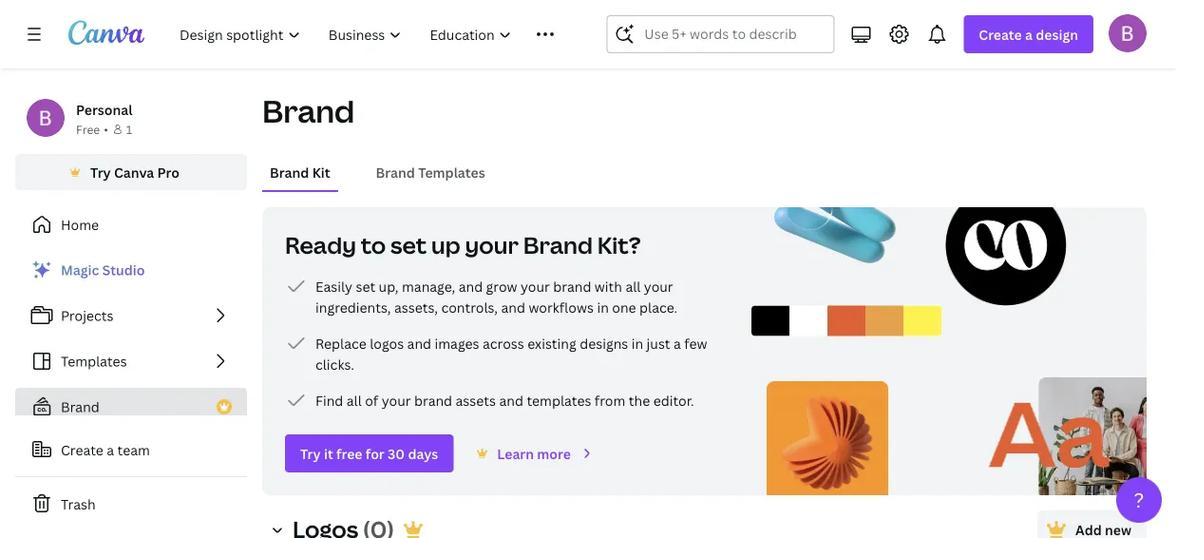 Task type: vqa. For each thing, say whether or not it's contained in the screenshot.
the right list
yes



Task type: locate. For each thing, give the bounding box(es) containing it.
the
[[629, 391, 650, 409]]

projects link
[[15, 297, 247, 335]]

learn more button
[[467, 435, 600, 469]]

1 horizontal spatial all
[[626, 277, 641, 295]]

0 horizontal spatial in
[[597, 298, 609, 316]]

try
[[90, 163, 111, 181], [300, 444, 321, 462]]

create inside button
[[61, 441, 103, 459]]

in
[[597, 298, 609, 316], [632, 334, 644, 352]]

all
[[626, 277, 641, 295], [347, 391, 362, 409]]

in inside the easily set up, manage, and grow your brand with all your ingredients, assets, controls, and workflows in one place.
[[597, 298, 609, 316]]

templates link
[[15, 342, 247, 380]]

try it free for 30 days
[[300, 444, 438, 462]]

design
[[1036, 25, 1079, 43]]

0 vertical spatial create
[[979, 25, 1023, 43]]

canva
[[114, 163, 154, 181]]

1 horizontal spatial try
[[300, 444, 321, 462]]

templates
[[418, 163, 485, 181], [61, 352, 127, 370]]

clicks.
[[316, 355, 354, 373]]

kit
[[312, 163, 330, 181]]

in left one
[[597, 298, 609, 316]]

all up one
[[626, 277, 641, 295]]

few
[[685, 334, 708, 352]]

a inside button
[[107, 441, 114, 459]]

0 vertical spatial all
[[626, 277, 641, 295]]

0 vertical spatial templates
[[418, 163, 485, 181]]

assets
[[456, 391, 496, 409]]

1 vertical spatial in
[[632, 334, 644, 352]]

brand
[[553, 277, 592, 295], [414, 391, 453, 409]]

your
[[465, 230, 519, 260], [521, 277, 550, 295], [644, 277, 674, 295], [382, 391, 411, 409]]

try for try it free for 30 days
[[300, 444, 321, 462]]

1 horizontal spatial a
[[674, 334, 681, 352]]

try it free for 30 days button
[[285, 434, 454, 472]]

replace logos and images across existing designs in just a few clicks.
[[316, 334, 708, 373]]

2 vertical spatial a
[[107, 441, 114, 459]]

in inside replace logos and images across existing designs in just a few clicks.
[[632, 334, 644, 352]]

team
[[117, 441, 150, 459]]

brand left kit?
[[524, 230, 593, 260]]

all left 'of'
[[347, 391, 362, 409]]

logos
[[370, 334, 404, 352]]

1 horizontal spatial list
[[285, 275, 729, 412]]

1 horizontal spatial brand
[[553, 277, 592, 295]]

0 vertical spatial a
[[1026, 25, 1033, 43]]

create
[[979, 25, 1023, 43], [61, 441, 103, 459]]

create for create a design
[[979, 25, 1023, 43]]

create left "design"
[[979, 25, 1023, 43]]

create a design button
[[964, 15, 1094, 53]]

create left team
[[61, 441, 103, 459]]

1 horizontal spatial templates
[[418, 163, 485, 181]]

0 horizontal spatial try
[[90, 163, 111, 181]]

create a team button
[[15, 431, 247, 469]]

brand right kit
[[376, 163, 415, 181]]

brand
[[262, 90, 355, 132], [270, 163, 309, 181], [376, 163, 415, 181], [524, 230, 593, 260], [61, 398, 100, 416]]

in left just
[[632, 334, 644, 352]]

and right the assets
[[499, 391, 524, 409]]

free
[[337, 444, 363, 462]]

brand left kit
[[270, 163, 309, 181]]

1 vertical spatial create
[[61, 441, 103, 459]]

trash link
[[15, 485, 247, 523]]

brand left the assets
[[414, 391, 453, 409]]

1 vertical spatial templates
[[61, 352, 127, 370]]

and down grow
[[501, 298, 526, 316]]

learn
[[497, 444, 534, 462]]

list containing magic studio
[[15, 251, 247, 471]]

try left it
[[300, 444, 321, 462]]

your up place.
[[644, 277, 674, 295]]

studio
[[102, 261, 145, 279]]

0 horizontal spatial a
[[107, 441, 114, 459]]

set right to
[[391, 230, 427, 260]]

0 horizontal spatial all
[[347, 391, 362, 409]]

editor.
[[654, 391, 695, 409]]

1 vertical spatial brand
[[414, 391, 453, 409]]

templates inside templates link
[[61, 352, 127, 370]]

from
[[595, 391, 626, 409]]

across
[[483, 334, 524, 352]]

top level navigation element
[[167, 15, 564, 53], [167, 15, 561, 53]]

a inside dropdown button
[[1026, 25, 1033, 43]]

None search field
[[607, 15, 835, 53]]

a left team
[[107, 441, 114, 459]]

templates down projects
[[61, 352, 127, 370]]

brand up workflows
[[553, 277, 592, 295]]

try for try canva pro
[[90, 163, 111, 181]]

a for team
[[107, 441, 114, 459]]

create inside dropdown button
[[979, 25, 1023, 43]]

1 vertical spatial set
[[356, 277, 376, 295]]

and
[[459, 277, 483, 295], [501, 298, 526, 316], [407, 334, 432, 352], [499, 391, 524, 409]]

a left 'few'
[[674, 334, 681, 352]]

1 vertical spatial all
[[347, 391, 362, 409]]

brand kit button
[[262, 154, 338, 190]]

0 horizontal spatial set
[[356, 277, 376, 295]]

images
[[435, 334, 480, 352]]

list
[[15, 251, 247, 471], [285, 275, 729, 412]]

free •
[[76, 121, 108, 137]]

a inside replace logos and images across existing designs in just a few clicks.
[[674, 334, 681, 352]]

brand up brand kit
[[262, 90, 355, 132]]

easily
[[316, 277, 353, 295]]

try left 'canva' at the left of page
[[90, 163, 111, 181]]

a
[[1026, 25, 1033, 43], [674, 334, 681, 352], [107, 441, 114, 459]]

brand up create a team
[[61, 398, 100, 416]]

up
[[432, 230, 461, 260]]

brand kit
[[270, 163, 330, 181]]

templates up up
[[418, 163, 485, 181]]

try inside "brand kit" "tab panel"
[[300, 444, 321, 462]]

0 vertical spatial in
[[597, 298, 609, 316]]

place.
[[640, 298, 678, 316]]

learn more
[[497, 444, 571, 462]]

and right logos
[[407, 334, 432, 352]]

1 vertical spatial a
[[674, 334, 681, 352]]

0 horizontal spatial templates
[[61, 352, 127, 370]]

0 vertical spatial brand
[[553, 277, 592, 295]]

1 horizontal spatial in
[[632, 334, 644, 352]]

0 vertical spatial try
[[90, 163, 111, 181]]

one
[[612, 298, 637, 316]]

list containing easily set up, manage, and grow your brand with all your ingredients, assets, controls, and workflows in one place.
[[285, 275, 729, 412]]

2 horizontal spatial a
[[1026, 25, 1033, 43]]

0 horizontal spatial create
[[61, 441, 103, 459]]

a left "design"
[[1026, 25, 1033, 43]]

1 vertical spatial try
[[300, 444, 321, 462]]

find
[[316, 391, 343, 409]]

existing
[[528, 334, 577, 352]]

1 horizontal spatial create
[[979, 25, 1023, 43]]

home
[[61, 215, 99, 233]]

brand inside "tab panel"
[[524, 230, 593, 260]]

set
[[391, 230, 427, 260], [356, 277, 376, 295]]

set left "up,"
[[356, 277, 376, 295]]

1 horizontal spatial set
[[391, 230, 427, 260]]

0 horizontal spatial list
[[15, 251, 247, 471]]

more
[[537, 444, 571, 462]]



Task type: describe. For each thing, give the bounding box(es) containing it.
a for design
[[1026, 25, 1033, 43]]

Search search field
[[645, 16, 797, 52]]

replace
[[316, 334, 367, 352]]

with
[[595, 277, 623, 295]]

your right 'of'
[[382, 391, 411, 409]]

of
[[365, 391, 379, 409]]

it
[[324, 444, 333, 462]]

your up workflows
[[521, 277, 550, 295]]

trash
[[61, 495, 96, 513]]

to
[[361, 230, 386, 260]]

30
[[388, 444, 405, 462]]

templates
[[527, 391, 592, 409]]

list inside "brand kit" "tab panel"
[[285, 275, 729, 412]]

pro
[[157, 163, 180, 181]]

bob builder image
[[1109, 14, 1147, 52]]

kit?
[[598, 230, 641, 260]]

and up controls,
[[459, 277, 483, 295]]

0 horizontal spatial brand
[[414, 391, 453, 409]]

1
[[126, 121, 132, 137]]

free
[[76, 121, 100, 137]]

magic
[[61, 261, 99, 279]]

brand inside the easily set up, manage, and grow your brand with all your ingredients, assets, controls, and workflows in one place.
[[553, 277, 592, 295]]

your up grow
[[465, 230, 519, 260]]

projects
[[61, 307, 114, 325]]

personal
[[76, 100, 133, 118]]

days
[[408, 444, 438, 462]]

and inside replace logos and images across existing designs in just a few clicks.
[[407, 334, 432, 352]]

?
[[1135, 486, 1145, 513]]

try canva pro
[[90, 163, 180, 181]]

all inside the easily set up, manage, and grow your brand with all your ingredients, assets, controls, and workflows in one place.
[[626, 277, 641, 295]]

controls,
[[441, 298, 498, 316]]

grow
[[486, 277, 518, 295]]

brand link
[[15, 388, 247, 426]]

brand inside button
[[376, 163, 415, 181]]

workflows
[[529, 298, 594, 316]]

up,
[[379, 277, 399, 295]]

create a team
[[61, 441, 150, 459]]

ready
[[285, 230, 356, 260]]

brand templates button
[[368, 154, 493, 190]]

designs
[[580, 334, 629, 352]]

home link
[[15, 205, 247, 243]]

assets,
[[394, 298, 438, 316]]

magic studio link
[[15, 251, 247, 289]]

find all of your brand assets and templates from the editor.
[[316, 391, 695, 409]]

brand templates
[[376, 163, 485, 181]]

just
[[647, 334, 671, 352]]

0 vertical spatial set
[[391, 230, 427, 260]]

brand kit tab panel
[[262, 165, 1147, 538]]

create a design
[[979, 25, 1079, 43]]

•
[[104, 121, 108, 137]]

create for create a team
[[61, 441, 103, 459]]

easily set up, manage, and grow your brand with all your ingredients, assets, controls, and workflows in one place.
[[316, 277, 678, 316]]

ingredients,
[[316, 298, 391, 316]]

brand inside button
[[270, 163, 309, 181]]

magic studio
[[61, 261, 145, 279]]

set inside the easily set up, manage, and grow your brand with all your ingredients, assets, controls, and workflows in one place.
[[356, 277, 376, 295]]

templates inside brand templates button
[[418, 163, 485, 181]]

try canva pro button
[[15, 154, 247, 190]]

? button
[[1117, 477, 1163, 523]]

for
[[366, 444, 385, 462]]

manage,
[[402, 277, 456, 295]]

ready to set up your brand kit?
[[285, 230, 641, 260]]



